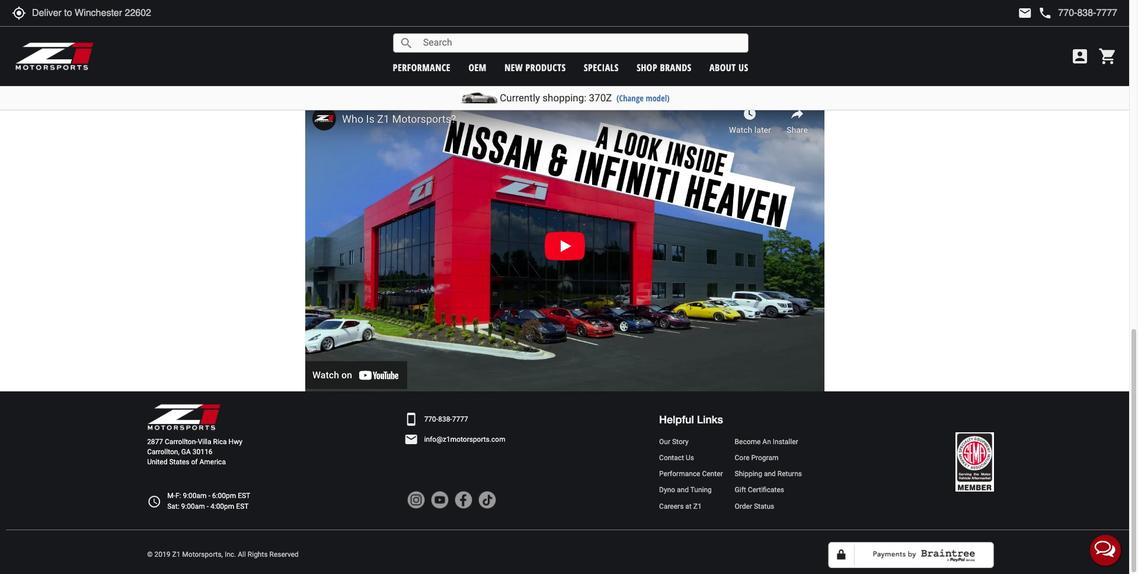 Task type: describe. For each thing, give the bounding box(es) containing it.
shipping and returns link
[[735, 469, 802, 479]]

are
[[735, 22, 746, 31]]

order
[[735, 502, 752, 510]]

inventories. z1
[[478, 37, 529, 46]]

and down selection
[[417, 37, 430, 46]]

contact us
[[659, 454, 694, 462]]

access_time m-f: 9:00am - 6:00pm est sat: 9:00am - 4:00pm est
[[147, 492, 250, 510]]

advice,
[[370, 71, 395, 80]]

z1 inside the 'we provide expert advice, affordable parts and service, and intelligent performance upgrades and installation.  z1 started and remains as a group of z enthusiasts that wanted to do what they loved doing.  we take great pride in our work and appreciate our customers for giving us this opportunity.'
[[686, 71, 695, 80]]

370z
[[589, 92, 612, 104]]

z
[[817, 71, 822, 80]]

m-
[[167, 492, 175, 500]]

0 vertical spatial est
[[238, 492, 250, 500]]

carrollton,
[[147, 448, 180, 456]]

new products link
[[505, 61, 566, 74]]

states
[[169, 458, 189, 466]]

z1 inside "link"
[[694, 502, 702, 510]]

sema member logo image
[[956, 432, 994, 492]]

2019
[[154, 550, 170, 559]]

about
[[710, 61, 736, 74]]

available. now
[[534, 22, 584, 31]]

account_box link
[[1068, 47, 1093, 66]]

of right 'some'
[[589, 37, 596, 46]]

answer. we
[[694, 22, 733, 31]]

gift certificates link
[[735, 485, 802, 495]]

that
[[347, 83, 360, 92]]

vq
[[662, 37, 673, 46]]

350z
[[326, 37, 344, 46]]

provide
[[318, 71, 344, 80]]

z1 will always offer the largest selection of z32 parts and services available. now the new z is calling and z1 will answer. we are the world leader in 370z, 350z and g35 used, new, and performance inventories. z1 is building some of the most powerful vq based powerplants on the road with much more to come!
[[305, 22, 820, 61]]

the right are
[[748, 22, 759, 31]]

us for contact us
[[686, 454, 694, 462]]

a
[[780, 71, 784, 80]]

dyno
[[659, 486, 675, 494]]

shopping_cart
[[1099, 47, 1118, 66]]

performance up what
[[393, 61, 451, 74]]

rights
[[248, 550, 268, 559]]

hwy
[[229, 438, 242, 446]]

parts inside the 'we provide expert advice, affordable parts and service, and intelligent performance upgrades and installation.  z1 started and remains as a group of z enthusiasts that wanted to do what they loved doing.  we take great pride in our work and appreciate our customers for giving us this opportunity.'
[[434, 71, 451, 80]]

instagram link image
[[407, 491, 425, 509]]

villa
[[198, 438, 211, 446]]

1 vertical spatial 9:00am
[[181, 502, 205, 510]]

largest
[[386, 22, 409, 31]]

performance center
[[659, 470, 723, 478]]

performance inside the 'we provide expert advice, affordable parts and service, and intelligent performance upgrades and installation.  z1 started and remains as a group of z enthusiasts that wanted to do what they loved doing.  we take great pride in our work and appreciate our customers for giving us this opportunity.'
[[547, 71, 591, 80]]

inc.
[[225, 550, 236, 559]]

currently
[[500, 92, 540, 104]]

facebook link image
[[455, 491, 472, 509]]

mail link
[[1018, 6, 1033, 20]]

status
[[754, 502, 775, 510]]

customers
[[669, 83, 705, 92]]

pride
[[542, 83, 559, 92]]

parts inside the z1 will always offer the largest selection of z32 parts and services available. now the new z is calling and z1 will answer. we are the world leader in 370z, 350z and g35 used, new, and performance inventories. z1 is building some of the most powerful vq based powerplants on the road with much more to come!
[[468, 22, 486, 31]]

about us link
[[710, 61, 749, 74]]

of inside the 'we provide expert advice, affordable parts and service, and intelligent performance upgrades and installation.  z1 started and remains as a group of z enthusiasts that wanted to do what they loved doing.  we take great pride in our work and appreciate our customers for giving us this opportunity.'
[[808, 71, 815, 80]]

smartphone 770-838-7777
[[404, 412, 468, 427]]

calling
[[630, 22, 652, 31]]

info@z1motorsports.com
[[424, 435, 506, 444]]

phone link
[[1039, 6, 1118, 20]]

0 vertical spatial -
[[208, 492, 210, 500]]

some
[[568, 37, 587, 46]]

become an installer
[[735, 438, 799, 446]]

links
[[697, 413, 723, 426]]

services
[[503, 22, 531, 31]]

mail phone
[[1018, 6, 1053, 20]]

my_location
[[12, 6, 26, 20]]

z1 motorsports logo image
[[15, 42, 95, 71]]

in inside the z1 will always offer the largest selection of z32 parts and services available. now the new z is calling and z1 will answer. we are the world leader in 370z, 350z and g35 used, new, and performance inventories. z1 is building some of the most powerful vq based powerplants on the road with much more to come!
[[805, 22, 811, 31]]

program
[[752, 454, 779, 462]]

specials link
[[584, 61, 619, 74]]

become
[[735, 438, 761, 446]]

careers
[[659, 502, 684, 510]]

and inside "link"
[[764, 470, 776, 478]]

1 vertical spatial est
[[236, 502, 249, 510]]

an
[[763, 438, 771, 446]]

838-
[[438, 415, 452, 423]]

giving
[[719, 83, 739, 92]]

new inside the z1 will always offer the largest selection of z32 parts and services available. now the new z is calling and z1 will answer. we are the world leader in 370z, 350z and g35 used, new, and performance inventories. z1 is building some of the most powerful vq based powerplants on the road with much more to come!
[[599, 22, 613, 31]]

products
[[526, 61, 566, 74]]

2 will from the left
[[680, 22, 691, 31]]

search
[[400, 36, 414, 50]]

(change model) link
[[617, 93, 670, 104]]

helpful links
[[659, 413, 723, 426]]

center
[[702, 470, 723, 478]]

remains
[[740, 71, 767, 80]]

and right dyno
[[677, 486, 689, 494]]

in inside the 'we provide expert advice, affordable parts and service, and intelligent performance upgrades and installation.  z1 started and remains as a group of z enthusiasts that wanted to do what they loved doing.  we take great pride in our work and appreciate our customers for giving us this opportunity.'
[[561, 83, 567, 92]]

info@z1motorsports.com link
[[424, 435, 506, 445]]

7777
[[452, 415, 468, 423]]

our story link
[[659, 437, 723, 447]]

of inside 2877 carrollton-villa rica hwy carrollton, ga 30116 united states of america
[[191, 458, 198, 466]]

1 our from the left
[[569, 83, 581, 92]]

careers at z1 link
[[659, 501, 723, 512]]

z32
[[453, 22, 466, 31]]

gift certificates
[[735, 486, 785, 494]]

and up loved
[[453, 71, 466, 80]]

1 horizontal spatial we
[[492, 83, 503, 92]]

powerplants
[[698, 37, 741, 46]]

model)
[[646, 93, 670, 104]]

shop brands
[[637, 61, 692, 74]]

performance inside the z1 will always offer the largest selection of z32 parts and services available. now the new z is calling and z1 will answer. we are the world leader in 370z, 350z and g35 used, new, and performance inventories. z1 is building some of the most powerful vq based powerplants on the road with much more to come!
[[432, 37, 476, 46]]

upgrades
[[593, 71, 626, 80]]



Task type: locate. For each thing, give the bounding box(es) containing it.
started
[[698, 71, 723, 80]]

new up take
[[505, 61, 523, 74]]

we provide expert advice, affordable parts and service, and intelligent performance upgrades and installation.  z1 started and remains as a group of z enthusiasts that wanted to do what they loved doing.  we take great pride in our work and appreciate our customers for giving us this opportunity.
[[305, 71, 822, 92]]

story
[[672, 438, 689, 446]]

our
[[569, 83, 581, 92], [656, 83, 667, 92]]

new left the z is
[[599, 22, 613, 31]]

to inside the 'we provide expert advice, affordable parts and service, and intelligent performance upgrades and installation.  z1 started and remains as a group of z enthusiasts that wanted to do what they loved doing.  we take great pride in our work and appreciate our customers for giving us this opportunity.'
[[390, 83, 396, 92]]

0 horizontal spatial new
[[505, 61, 523, 74]]

1 horizontal spatial our
[[656, 83, 667, 92]]

to inside the z1 will always offer the largest selection of z32 parts and services available. now the new z is calling and z1 will answer. we are the world leader in 370z, 350z and g35 used, new, and performance inventories. z1 is building some of the most powerful vq based powerplants on the road with much more to come!
[[325, 52, 332, 61]]

2 our from the left
[[656, 83, 667, 92]]

to left do
[[390, 83, 396, 92]]

z1 company logo image
[[147, 404, 221, 431]]

us for about us
[[739, 61, 749, 74]]

- left the 6:00pm
[[208, 492, 210, 500]]

appreciate
[[617, 83, 653, 92]]

0 horizontal spatial us
[[686, 454, 694, 462]]

1 vertical spatial -
[[207, 502, 209, 510]]

tiktok link image
[[478, 491, 496, 509]]

and up vq
[[654, 22, 667, 31]]

new products
[[505, 61, 566, 74]]

us
[[741, 83, 750, 92]]

1 horizontal spatial us
[[739, 61, 749, 74]]

est right the 6:00pm
[[238, 492, 250, 500]]

what
[[410, 83, 426, 92]]

take
[[505, 83, 520, 92]]

come!
[[334, 52, 355, 61]]

the right on
[[754, 37, 765, 46]]

0 vertical spatial new
[[599, 22, 613, 31]]

motorsports,
[[182, 550, 223, 559]]

returns
[[778, 470, 802, 478]]

performance
[[432, 37, 476, 46], [393, 61, 451, 74], [547, 71, 591, 80]]

1 vertical spatial us
[[686, 454, 694, 462]]

770-
[[424, 415, 438, 423]]

careers at z1
[[659, 502, 702, 510]]

account_box
[[1071, 47, 1090, 66]]

specials
[[584, 61, 619, 74]]

this
[[752, 83, 764, 92]]

about us
[[710, 61, 749, 74]]

selection
[[411, 22, 442, 31]]

world
[[761, 22, 780, 31]]

1 horizontal spatial to
[[390, 83, 396, 92]]

based
[[675, 37, 696, 46]]

brands
[[660, 61, 692, 74]]

z1 right at
[[694, 502, 702, 510]]

and up appreciate
[[628, 71, 641, 80]]

they
[[429, 83, 443, 92]]

0 horizontal spatial our
[[569, 83, 581, 92]]

all
[[238, 550, 246, 559]]

our left work
[[569, 83, 581, 92]]

© 2019 z1 motorsports, inc. all rights reserved
[[147, 550, 299, 559]]

0 horizontal spatial parts
[[434, 71, 451, 80]]

america
[[200, 458, 226, 466]]

sat:
[[167, 502, 179, 510]]

in right pride
[[561, 83, 567, 92]]

service,
[[468, 71, 495, 80]]

road
[[767, 37, 782, 46]]

for
[[707, 83, 717, 92]]

access_time
[[147, 494, 161, 509]]

our story
[[659, 438, 689, 446]]

2877
[[147, 438, 163, 446]]

email
[[404, 433, 418, 447]]

we up the enthusiasts
[[305, 71, 316, 80]]

z1 up vq
[[669, 22, 678, 31]]

smartphone
[[404, 412, 418, 427]]

rica
[[213, 438, 227, 446]]

0 horizontal spatial will
[[316, 22, 327, 31]]

1 vertical spatial we
[[492, 83, 503, 92]]

youtube link image
[[431, 491, 449, 509]]

0 vertical spatial parts
[[468, 22, 486, 31]]

affordable
[[397, 71, 431, 80]]

us down our story link
[[686, 454, 694, 462]]

tuning
[[691, 486, 712, 494]]

1 horizontal spatial parts
[[468, 22, 486, 31]]

certificates
[[748, 486, 785, 494]]

gift
[[735, 486, 746, 494]]

0 horizontal spatial in
[[561, 83, 567, 92]]

always
[[329, 22, 353, 31]]

z is
[[615, 22, 628, 31]]

helpful
[[659, 413, 694, 426]]

group
[[786, 71, 806, 80]]

will
[[316, 22, 327, 31], [680, 22, 691, 31]]

0 vertical spatial 9:00am
[[183, 492, 207, 500]]

1 vertical spatial to
[[390, 83, 396, 92]]

and up take
[[497, 71, 510, 80]]

0 horizontal spatial we
[[305, 71, 316, 80]]

1 horizontal spatial new
[[599, 22, 613, 31]]

9:00am right sat:
[[181, 502, 205, 510]]

shipping and returns
[[735, 470, 802, 478]]

parts right "z32"
[[468, 22, 486, 31]]

1 vertical spatial in
[[561, 83, 567, 92]]

0 vertical spatial us
[[739, 61, 749, 74]]

Search search field
[[414, 34, 748, 52]]

z1 right 2019
[[172, 550, 180, 559]]

4:00pm
[[211, 502, 234, 510]]

in up much
[[805, 22, 811, 31]]

z1 up 370z,
[[305, 22, 314, 31]]

30116
[[193, 448, 213, 456]]

will up 370z,
[[316, 22, 327, 31]]

core program link
[[735, 453, 802, 463]]

of left "z32"
[[444, 22, 451, 31]]

dyno and tuning link
[[659, 485, 723, 495]]

the left most
[[598, 37, 609, 46]]

the up search search box
[[586, 22, 597, 31]]

us up us
[[739, 61, 749, 74]]

phone
[[1039, 6, 1053, 20]]

1 horizontal spatial will
[[680, 22, 691, 31]]

is
[[531, 37, 536, 46]]

performance down "z32"
[[432, 37, 476, 46]]

new
[[599, 22, 613, 31], [505, 61, 523, 74]]

our up the model)
[[656, 83, 667, 92]]

1 horizontal spatial in
[[805, 22, 811, 31]]

oem
[[469, 61, 487, 74]]

0 vertical spatial in
[[805, 22, 811, 31]]

shop
[[637, 61, 658, 74]]

and left g35
[[346, 37, 359, 46]]

the right offer
[[373, 22, 384, 31]]

and down core program link
[[764, 470, 776, 478]]

1 will from the left
[[316, 22, 327, 31]]

(change
[[617, 93, 644, 104]]

more
[[305, 52, 323, 61]]

0 vertical spatial we
[[305, 71, 316, 80]]

the
[[373, 22, 384, 31], [586, 22, 597, 31], [748, 22, 759, 31], [598, 37, 609, 46], [754, 37, 765, 46]]

new,
[[399, 37, 415, 46]]

opportunity.
[[766, 83, 807, 92]]

installer
[[773, 438, 799, 446]]

us
[[739, 61, 749, 74], [686, 454, 694, 462]]

9:00am right f:
[[183, 492, 207, 500]]

of down 30116
[[191, 458, 198, 466]]

currently shopping: 370z (change model)
[[500, 92, 670, 104]]

will up based
[[680, 22, 691, 31]]

performance link
[[393, 61, 451, 74]]

performance up pride
[[547, 71, 591, 80]]

we left take
[[492, 83, 503, 92]]

dyno and tuning
[[659, 486, 712, 494]]

and up 'inventories. z1'
[[488, 22, 501, 31]]

shop brands link
[[637, 61, 692, 74]]

of left z
[[808, 71, 815, 80]]

building
[[538, 37, 566, 46]]

become an installer link
[[735, 437, 802, 447]]

united
[[147, 458, 168, 466]]

z1 up customers
[[686, 71, 695, 80]]

intelligent
[[512, 71, 545, 80]]

oem link
[[469, 61, 487, 74]]

1 vertical spatial parts
[[434, 71, 451, 80]]

email info@z1motorsports.com
[[404, 433, 506, 447]]

carrollton-
[[165, 438, 198, 446]]

performance
[[659, 470, 701, 478]]

0 vertical spatial to
[[325, 52, 332, 61]]

9:00am
[[183, 492, 207, 500], [181, 502, 205, 510]]

0 horizontal spatial to
[[325, 52, 332, 61]]

to right 'more' in the top left of the page
[[325, 52, 332, 61]]

est right '4:00pm'
[[236, 502, 249, 510]]

and down the upgrades
[[602, 83, 615, 92]]

- left '4:00pm'
[[207, 502, 209, 510]]

contact
[[659, 454, 684, 462]]

parts
[[468, 22, 486, 31], [434, 71, 451, 80]]

parts up the they
[[434, 71, 451, 80]]

1 vertical spatial new
[[505, 61, 523, 74]]

g35
[[361, 37, 375, 46]]

and up "giving" at top
[[725, 71, 738, 80]]

order status
[[735, 502, 775, 510]]



Task type: vqa. For each thing, say whether or not it's contained in the screenshot.
Rest assured, this change allows us to focus our expertise and resources on what we do best: enhancing the performance of your Nissan and Infiniti vehicles. We are confident that this shift will enable us to deliver even higher quality and more specialized services to our valued customers. Thank you for your continued support, and we look forward to serving you at the Z1 Performance Center.
no



